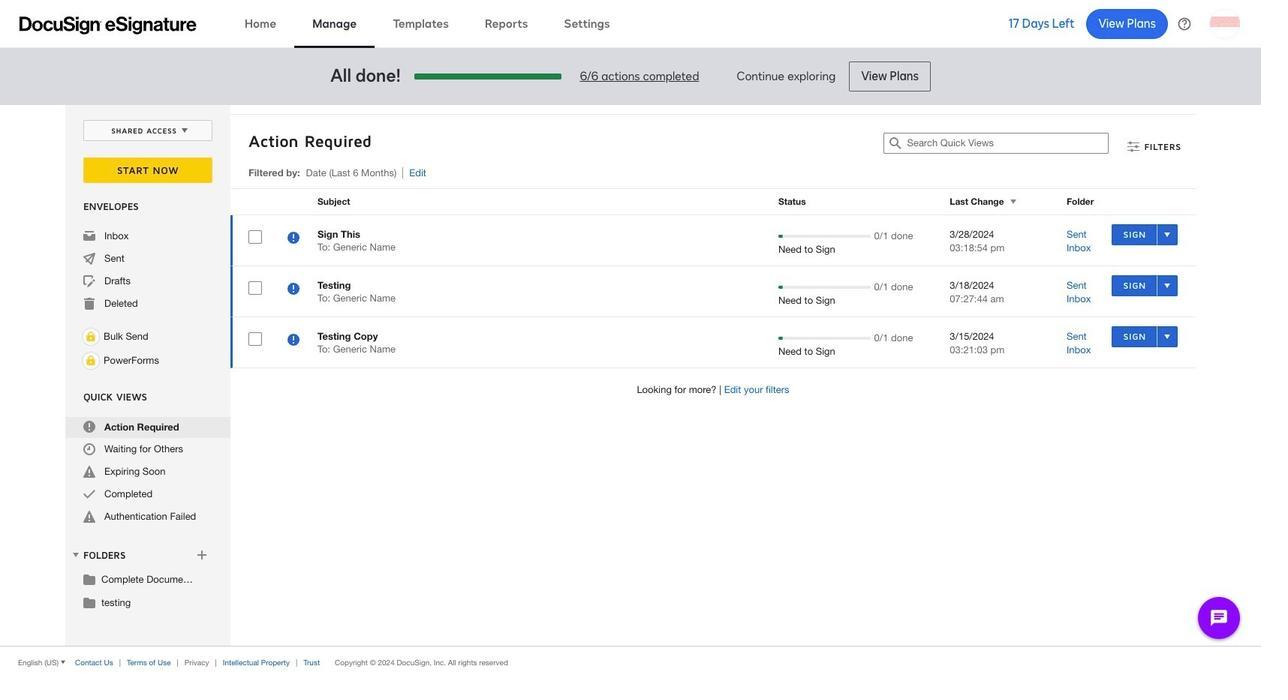 Task type: vqa. For each thing, say whether or not it's contained in the screenshot.
Need to Sign image to the top
yes



Task type: describe. For each thing, give the bounding box(es) containing it.
secondary navigation region
[[65, 105, 1200, 646]]

folder image
[[83, 597, 95, 609]]

your uploaded profile image image
[[1210, 9, 1240, 39]]

Search Quick Views text field
[[907, 134, 1108, 153]]

action required image
[[83, 421, 95, 433]]

trash image
[[83, 298, 95, 310]]



Task type: locate. For each thing, give the bounding box(es) containing it.
need to sign image
[[288, 283, 300, 297]]

1 alert image from the top
[[83, 466, 95, 478]]

more info region
[[0, 646, 1261, 679]]

alert image
[[83, 466, 95, 478], [83, 511, 95, 523]]

alert image down clock icon
[[83, 466, 95, 478]]

docusign esignature image
[[20, 16, 197, 34]]

1 vertical spatial alert image
[[83, 511, 95, 523]]

need to sign image down need to sign image
[[288, 334, 300, 348]]

0 vertical spatial need to sign image
[[288, 232, 300, 246]]

need to sign image
[[288, 232, 300, 246], [288, 334, 300, 348]]

folder image
[[83, 574, 95, 586]]

view folders image
[[70, 549, 82, 561]]

sent image
[[83, 253, 95, 265]]

need to sign image up need to sign image
[[288, 232, 300, 246]]

0 vertical spatial alert image
[[83, 466, 95, 478]]

2 alert image from the top
[[83, 511, 95, 523]]

lock image
[[82, 352, 100, 370]]

inbox image
[[83, 230, 95, 242]]

1 need to sign image from the top
[[288, 232, 300, 246]]

completed image
[[83, 489, 95, 501]]

alert image down completed image
[[83, 511, 95, 523]]

clock image
[[83, 444, 95, 456]]

draft image
[[83, 276, 95, 288]]

lock image
[[82, 328, 100, 346]]

2 need to sign image from the top
[[288, 334, 300, 348]]

1 vertical spatial need to sign image
[[288, 334, 300, 348]]



